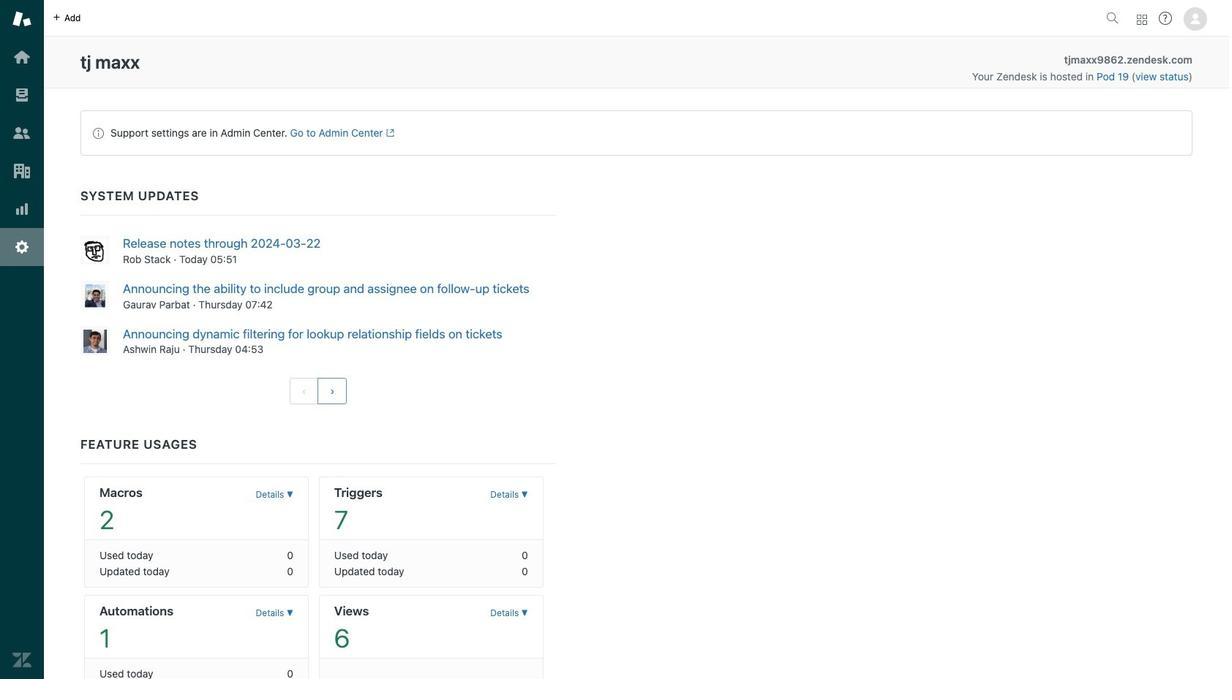 Task type: describe. For each thing, give the bounding box(es) containing it.
zendesk support image
[[12, 10, 31, 29]]

(opens in a new tab) image
[[383, 129, 394, 138]]

get help image
[[1159, 12, 1172, 25]]

reporting image
[[12, 200, 31, 219]]



Task type: locate. For each thing, give the bounding box(es) containing it.
views image
[[12, 86, 31, 105]]

main element
[[0, 0, 44, 680]]

zendesk image
[[12, 651, 31, 670]]

organizations image
[[12, 162, 31, 181]]

zendesk products image
[[1137, 14, 1147, 25]]

status
[[80, 110, 1193, 156]]

admin image
[[12, 238, 31, 257]]

customers image
[[12, 124, 31, 143]]

get started image
[[12, 48, 31, 67]]



Task type: vqa. For each thing, say whether or not it's contained in the screenshot.
ZENDESK SUPPORT image
yes



